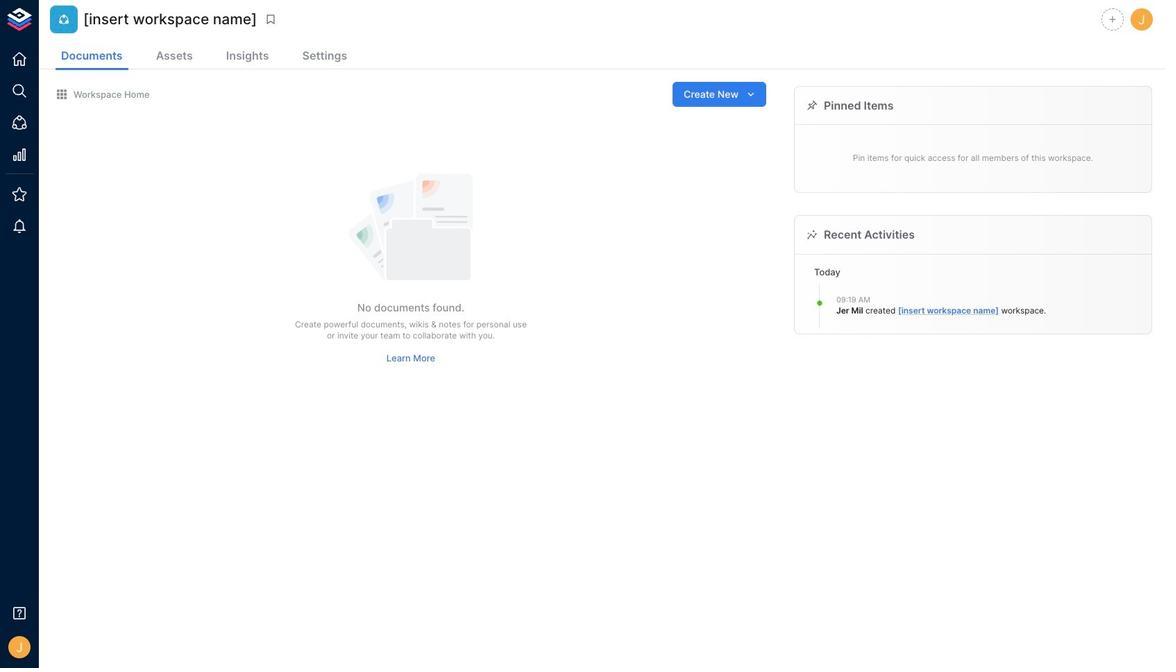Task type: describe. For each thing, give the bounding box(es) containing it.
bookmark image
[[265, 13, 277, 26]]



